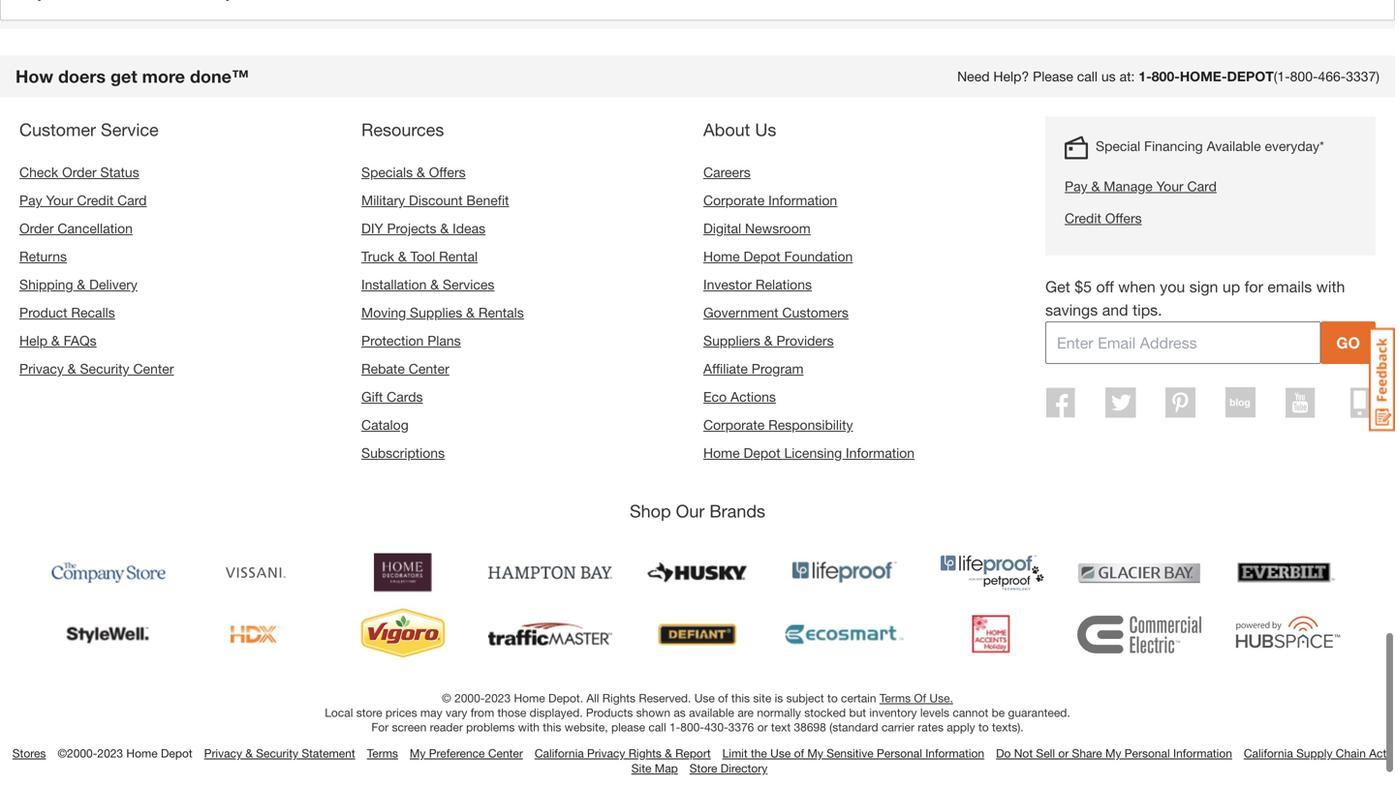 Task type: vqa. For each thing, say whether or not it's contained in the screenshot.
'Financing'
yes



Task type: describe. For each thing, give the bounding box(es) containing it.
actions
[[730, 389, 776, 405]]

2 horizontal spatial center
[[488, 747, 523, 761]]

pay for pay & manage your card
[[1065, 178, 1088, 194]]

lifeproof with petproof technology carpet image
[[930, 546, 1054, 600]]

ideas
[[453, 220, 485, 236]]

benefit
[[466, 192, 509, 208]]

800- inside © 2000-2023 home depot. all rights reserved. use of this site is subject to certain terms of use. local store prices may vary from those displayed. products shown as available are normally stocked but inventory levels cannot be guaranteed. for screen reader problems with this website, please call 1-800-430-3376 or text 38698 (standard carrier rates apply to texts).
[[680, 721, 704, 734]]

1 vertical spatial order
[[19, 220, 54, 236]]

stores
[[12, 747, 46, 761]]

sign
[[1189, 278, 1218, 296]]

returns link
[[19, 249, 67, 265]]

& for specials & offers
[[417, 164, 425, 180]]

subscriptions
[[361, 445, 445, 461]]

& for help & faqs
[[51, 333, 60, 349]]

government customers link
[[703, 305, 849, 321]]

corporate information
[[703, 192, 837, 208]]

do not sell or share my personal information
[[996, 747, 1232, 761]]

stocked
[[804, 706, 846, 720]]

1 horizontal spatial order
[[62, 164, 97, 180]]

shipping & delivery link
[[19, 277, 137, 293]]

pay & manage your card link
[[1065, 176, 1324, 197]]

3 my from the left
[[1105, 747, 1121, 761]]

report
[[675, 747, 711, 761]]

gift cards link
[[361, 389, 423, 405]]

hampton bay image
[[488, 546, 612, 600]]

site map link
[[631, 762, 678, 776]]

vigoro image
[[341, 608, 465, 662]]

corporate for corporate information
[[703, 192, 765, 208]]

corporate responsibility link
[[703, 417, 853, 433]]

430-
[[704, 721, 728, 734]]

shipping
[[19, 277, 73, 293]]

diy projects & ideas link
[[361, 220, 485, 236]]

home depot licensing information link
[[703, 445, 915, 461]]

government
[[703, 305, 778, 321]]

privacy & security center link
[[19, 361, 174, 377]]

terms inside © 2000-2023 home depot. all rights reserved. use of this site is subject to certain terms of use. local store prices may vary from those displayed. products shown as available are normally stocked but inventory levels cannot be guaranteed. for screen reader problems with this website, please call 1-800-430-3376 or text 38698 (standard carrier rates apply to texts).
[[880, 692, 911, 705]]

$5
[[1075, 278, 1092, 296]]

doers
[[58, 66, 106, 87]]

home depot on facebook image
[[1046, 388, 1076, 419]]

& for installation & services
[[430, 277, 439, 293]]

military
[[361, 192, 405, 208]]

do not sell or share my personal information link
[[996, 747, 1232, 761]]

investor
[[703, 277, 752, 293]]

personal for sensitive
[[877, 747, 922, 761]]

(1-
[[1274, 68, 1290, 84]]

1 vertical spatial 2023
[[97, 747, 123, 761]]

everbilt image
[[1225, 546, 1349, 600]]

texts).
[[992, 721, 1024, 734]]

installation
[[361, 277, 427, 293]]

as
[[674, 706, 686, 720]]

those
[[497, 706, 526, 720]]

0 vertical spatial call
[[1077, 68, 1098, 84]]

2 horizontal spatial privacy
[[587, 747, 625, 761]]

0 horizontal spatial card
[[117, 192, 147, 208]]

customer
[[19, 119, 96, 140]]

for
[[1245, 278, 1263, 296]]

california supply chain act link
[[1244, 747, 1387, 761]]

moving supplies & rentals link
[[361, 305, 524, 321]]

0 horizontal spatial this
[[543, 721, 561, 734]]

affiliate
[[703, 361, 748, 377]]

investor relations
[[703, 277, 812, 293]]

california for supply
[[1244, 747, 1293, 761]]

specials
[[361, 164, 413, 180]]

privacy & security statement
[[204, 747, 355, 761]]

recalls
[[71, 305, 115, 321]]

©2000-2023 home depot
[[58, 747, 192, 761]]

share
[[1072, 747, 1102, 761]]

california supply chain act site map
[[631, 747, 1387, 776]]

trafficmaster image
[[488, 608, 612, 662]]

everyday*
[[1265, 138, 1324, 154]]

delivery
[[89, 277, 137, 293]]

& up map
[[665, 747, 672, 761]]

subscriptions link
[[361, 445, 445, 461]]

more
[[142, 66, 185, 87]]

do
[[996, 747, 1011, 761]]

call inside © 2000-2023 home depot. all rights reserved. use of this site is subject to certain terms of use. local store prices may vary from those displayed. products shown as available are normally stocked but inventory levels cannot be guaranteed. for screen reader problems with this website, please call 1-800-430-3376 or text 38698 (standard carrier rates apply to texts).
[[649, 721, 666, 734]]

how
[[16, 66, 53, 87]]

1 horizontal spatial 800-
[[1152, 68, 1180, 84]]

inventory
[[869, 706, 917, 720]]

truck & tool rental
[[361, 249, 478, 265]]

check order status link
[[19, 164, 139, 180]]

eco
[[703, 389, 727, 405]]

supply
[[1296, 747, 1333, 761]]

moving supplies & rentals
[[361, 305, 524, 321]]

stores link
[[12, 747, 46, 761]]

feedback link image
[[1369, 327, 1395, 432]]

rebate
[[361, 361, 405, 377]]

privacy for privacy & security statement
[[204, 747, 242, 761]]

at:
[[1120, 68, 1135, 84]]

© 2000-2023 home depot. all rights reserved. use of this site is subject to certain terms of use. local store prices may vary from those displayed. products shown as available are normally stocked but inventory levels cannot be guaranteed. for screen reader problems with this website, please call 1-800-430-3376 or text 38698 (standard carrier rates apply to texts).
[[325, 692, 1070, 734]]

terms link
[[367, 747, 398, 761]]

displayed.
[[530, 706, 583, 720]]

ecosmart image
[[783, 608, 907, 662]]

& for privacy & security statement
[[245, 747, 253, 761]]

preference
[[429, 747, 485, 761]]

©
[[442, 692, 451, 705]]

use inside © 2000-2023 home depot. all rights reserved. use of this site is subject to certain terms of use. local store prices may vary from those displayed. products shown as available are normally stocked but inventory levels cannot be guaranteed. for screen reader problems with this website, please call 1-800-430-3376 or text 38698 (standard carrier rates apply to texts).
[[694, 692, 715, 705]]

military discount benefit
[[361, 192, 509, 208]]

government customers
[[703, 305, 849, 321]]

text
[[771, 721, 791, 734]]

my preference center link
[[410, 747, 523, 761]]

1 horizontal spatial 1-
[[1139, 68, 1152, 84]]

shop our brands
[[630, 501, 765, 522]]

corporate information link
[[703, 192, 837, 208]]

1 horizontal spatial of
[[794, 747, 804, 761]]

vary
[[446, 706, 467, 720]]

3376
[[728, 721, 754, 734]]

tool
[[410, 249, 435, 265]]

home right ©2000-
[[126, 747, 158, 761]]

1 vertical spatial to
[[978, 721, 989, 734]]

you
[[1160, 278, 1185, 296]]

gift cards
[[361, 389, 423, 405]]

supplies
[[410, 305, 462, 321]]

california privacy rights & report
[[535, 747, 711, 761]]

gift
[[361, 389, 383, 405]]

map
[[655, 762, 678, 776]]

cannot
[[953, 706, 988, 720]]

or inside © 2000-2023 home depot. all rights reserved. use of this site is subject to certain terms of use. local store prices may vary from those displayed. products shown as available are normally stocked but inventory levels cannot be guaranteed. for screen reader problems with this website, please call 1-800-430-3376 or text 38698 (standard carrier rates apply to texts).
[[757, 721, 768, 734]]

0 horizontal spatial credit
[[77, 192, 114, 208]]

husky image
[[636, 546, 760, 600]]



Task type: locate. For each thing, give the bounding box(es) containing it.
stylewell image
[[47, 608, 171, 662]]

eco actions link
[[703, 389, 776, 405]]

1 california from the left
[[535, 747, 584, 761]]

done™
[[190, 66, 249, 87]]

of down '38698'
[[794, 747, 804, 761]]

1 horizontal spatial pay
[[1065, 178, 1088, 194]]

0 horizontal spatial call
[[649, 721, 666, 734]]

resources
[[361, 119, 444, 140]]

0 vertical spatial depot
[[744, 249, 781, 265]]

& for shipping & delivery
[[77, 277, 85, 293]]

services
[[443, 277, 495, 293]]

my right share
[[1105, 747, 1121, 761]]

careers
[[703, 164, 751, 180]]

your up order cancellation link
[[46, 192, 73, 208]]

1 horizontal spatial to
[[978, 721, 989, 734]]

lifeproof flooring image
[[783, 546, 907, 600]]

corporate down the careers
[[703, 192, 765, 208]]

pay up credit offers
[[1065, 178, 1088, 194]]

& up supplies
[[430, 277, 439, 293]]

order up pay your credit card link in the left of the page
[[62, 164, 97, 180]]

problems
[[466, 721, 515, 734]]

protection plans
[[361, 333, 461, 349]]

& right help
[[51, 333, 60, 349]]

affiliate program
[[703, 361, 804, 377]]

0 horizontal spatial california
[[535, 747, 584, 761]]

my down '38698'
[[807, 747, 823, 761]]

responsibility
[[768, 417, 853, 433]]

levels
[[920, 706, 949, 720]]

1 horizontal spatial this
[[731, 692, 750, 705]]

2 my from the left
[[807, 747, 823, 761]]

corporate for corporate responsibility
[[703, 417, 765, 433]]

800- right at:
[[1152, 68, 1180, 84]]

0 vertical spatial or
[[757, 721, 768, 734]]

home down "digital"
[[703, 249, 740, 265]]

reserved.
[[639, 692, 691, 705]]

hdx image
[[194, 608, 318, 662]]

pay for pay your credit card
[[19, 192, 42, 208]]

privacy & security center
[[19, 361, 174, 377]]

order
[[62, 164, 97, 180], [19, 220, 54, 236]]

home down eco in the right of the page
[[703, 445, 740, 461]]

investor relations link
[[703, 277, 812, 293]]

1- right at:
[[1139, 68, 1152, 84]]

use right the
[[770, 747, 791, 761]]

this up are
[[731, 692, 750, 705]]

& down faqs
[[68, 361, 76, 377]]

this down displayed.
[[543, 721, 561, 734]]

2 horizontal spatial 800-
[[1290, 68, 1318, 84]]

1 horizontal spatial use
[[770, 747, 791, 761]]

commercial electric image
[[1077, 608, 1201, 662]]

with inside © 2000-2023 home depot. all rights reserved. use of this site is subject to certain terms of use. local store prices may vary from those displayed. products shown as available are normally stocked but inventory levels cannot be guaranteed. for screen reader problems with this website, please call 1-800-430-3376 or text 38698 (standard carrier rates apply to texts).
[[518, 721, 540, 734]]

protection
[[361, 333, 424, 349]]

800- down as
[[680, 721, 704, 734]]

0 horizontal spatial use
[[694, 692, 715, 705]]

suppliers & providers
[[703, 333, 834, 349]]

1 horizontal spatial credit
[[1065, 210, 1101, 226]]

please
[[611, 721, 645, 734]]

0 horizontal spatial privacy
[[19, 361, 64, 377]]

0 vertical spatial corporate
[[703, 192, 765, 208]]

0 horizontal spatial center
[[133, 361, 174, 377]]

credit down pay & manage your card
[[1065, 210, 1101, 226]]

card down status
[[117, 192, 147, 208]]

0 vertical spatial of
[[718, 692, 728, 705]]

& down services
[[466, 305, 475, 321]]

our
[[676, 501, 705, 522]]

personal for my
[[1125, 747, 1170, 761]]

off
[[1096, 278, 1114, 296]]

directory
[[721, 762, 768, 776]]

& up recalls
[[77, 277, 85, 293]]

2 horizontal spatial my
[[1105, 747, 1121, 761]]

act
[[1369, 747, 1387, 761]]

check order status
[[19, 164, 139, 180]]

your down financing
[[1156, 178, 1184, 194]]

& for suppliers & providers
[[764, 333, 773, 349]]

0 horizontal spatial 2023
[[97, 747, 123, 761]]

limit
[[722, 747, 748, 761]]

security for center
[[80, 361, 129, 377]]

1 vertical spatial depot
[[744, 445, 781, 461]]

or right sell
[[1058, 747, 1069, 761]]

2 vertical spatial depot
[[161, 747, 192, 761]]

get $5 off when you sign up for emails with savings and tips.
[[1045, 278, 1345, 319]]

1 vertical spatial call
[[649, 721, 666, 734]]

security
[[80, 361, 129, 377], [256, 747, 298, 761]]

shipping & delivery
[[19, 277, 137, 293]]

glacier bay image
[[1077, 546, 1201, 600]]

1 vertical spatial security
[[256, 747, 298, 761]]

1 horizontal spatial my
[[807, 747, 823, 761]]

home-
[[1180, 68, 1227, 84]]

the company store image
[[47, 546, 171, 600]]

security down faqs
[[80, 361, 129, 377]]

of up the available
[[718, 692, 728, 705]]

personal down carrier
[[877, 747, 922, 761]]

home depot blog image
[[1225, 388, 1256, 419]]

2023 right stores link at the left
[[97, 747, 123, 761]]

0 horizontal spatial of
[[718, 692, 728, 705]]

& left manage
[[1091, 178, 1100, 194]]

terms down for on the left bottom
[[367, 747, 398, 761]]

1 horizontal spatial privacy
[[204, 747, 242, 761]]

1 vertical spatial offers
[[1105, 210, 1142, 226]]

offers up discount
[[429, 164, 466, 180]]

normally
[[757, 706, 801, 720]]

about
[[703, 119, 750, 140]]

available
[[1207, 138, 1261, 154]]

foundation
[[784, 249, 853, 265]]

rights
[[602, 692, 636, 705], [628, 747, 662, 761]]

installation & services
[[361, 277, 495, 293]]

my
[[410, 747, 426, 761], [807, 747, 823, 761], [1105, 747, 1121, 761]]

pay & manage your card
[[1065, 178, 1217, 194]]

& left statement
[[245, 747, 253, 761]]

site
[[753, 692, 771, 705]]

& for pay & manage your card
[[1091, 178, 1100, 194]]

customers
[[782, 305, 849, 321]]

with inside get $5 off when you sign up for emails with savings and tips.
[[1316, 278, 1345, 296]]

sell
[[1036, 747, 1055, 761]]

guaranteed.
[[1008, 706, 1070, 720]]

0 horizontal spatial security
[[80, 361, 129, 377]]

1 vertical spatial this
[[543, 721, 561, 734]]

& for truck & tool rental
[[398, 249, 407, 265]]

38698
[[794, 721, 826, 734]]

projects
[[387, 220, 436, 236]]

0 vertical spatial to
[[827, 692, 838, 705]]

0 vertical spatial 2023
[[485, 692, 511, 705]]

rights up site
[[628, 747, 662, 761]]

vissani image
[[194, 546, 318, 600]]

store directory link
[[690, 762, 768, 776]]

chain
[[1336, 747, 1366, 761]]

program
[[752, 361, 804, 377]]

2023 inside © 2000-2023 home depot. all rights reserved. use of this site is subject to certain terms of use. local store prices may vary from those displayed. products shown as available are normally stocked but inventory levels cannot be guaranteed. for screen reader problems with this website, please call 1-800-430-3376 or text 38698 (standard carrier rates apply to texts).
[[485, 692, 511, 705]]

from
[[471, 706, 494, 720]]

rights up products
[[602, 692, 636, 705]]

2 corporate from the top
[[703, 417, 765, 433]]

0 horizontal spatial to
[[827, 692, 838, 705]]

financing
[[1144, 138, 1203, 154]]

corporate down 'eco actions'
[[703, 417, 765, 433]]

2 personal from the left
[[1125, 747, 1170, 761]]

card
[[1187, 178, 1217, 194], [117, 192, 147, 208]]

home depot on youtube image
[[1285, 388, 1315, 419]]

0 horizontal spatial terms
[[367, 747, 398, 761]]

1- inside © 2000-2023 home depot. all rights reserved. use of this site is subject to certain terms of use. local store prices may vary from those displayed. products shown as available are normally stocked but inventory levels cannot be guaranteed. for screen reader problems with this website, please call 1-800-430-3376 or text 38698 (standard carrier rates apply to texts).
[[669, 721, 680, 734]]

1 horizontal spatial security
[[256, 747, 298, 761]]

savings
[[1045, 301, 1098, 319]]

of inside © 2000-2023 home depot. all rights reserved. use of this site is subject to certain terms of use. local store prices may vary from those displayed. products shown as available are normally stocked but inventory levels cannot be guaranteed. for screen reader problems with this website, please call 1-800-430-3376 or text 38698 (standard carrier rates apply to texts).
[[718, 692, 728, 705]]

security left statement
[[256, 747, 298, 761]]

offers
[[429, 164, 466, 180], [1105, 210, 1142, 226]]

home inside © 2000-2023 home depot. all rights reserved. use of this site is subject to certain terms of use. local store prices may vary from those displayed. products shown as available are normally stocked but inventory levels cannot be guaranteed. for screen reader problems with this website, please call 1-800-430-3376 or text 38698 (standard carrier rates apply to texts).
[[514, 692, 545, 705]]

california for privacy
[[535, 747, 584, 761]]

1 corporate from the top
[[703, 192, 765, 208]]

0 vertical spatial rights
[[602, 692, 636, 705]]

1 my from the left
[[410, 747, 426, 761]]

california left supply
[[1244, 747, 1293, 761]]

0 horizontal spatial offers
[[429, 164, 466, 180]]

security for statement
[[256, 747, 298, 761]]

home depot on pinterest image
[[1165, 388, 1196, 419]]

specials & offers link
[[361, 164, 466, 180]]

1 vertical spatial rights
[[628, 747, 662, 761]]

to up stocked
[[827, 692, 838, 705]]

0 vertical spatial offers
[[429, 164, 466, 180]]

home depot on twitter image
[[1106, 388, 1136, 419]]

0 horizontal spatial or
[[757, 721, 768, 734]]

1 vertical spatial corporate
[[703, 417, 765, 433]]

1 horizontal spatial your
[[1156, 178, 1184, 194]]

offers down manage
[[1105, 210, 1142, 226]]

use.
[[930, 692, 953, 705]]

carrier
[[882, 721, 915, 734]]

product
[[19, 305, 67, 321]]

Enter Email Address text field
[[1045, 322, 1321, 364]]

1 vertical spatial 1-
[[669, 721, 680, 734]]

1 vertical spatial of
[[794, 747, 804, 761]]

suppliers & providers link
[[703, 333, 834, 349]]

need
[[957, 68, 990, 84]]

& left ideas
[[440, 220, 449, 236]]

1 horizontal spatial california
[[1244, 747, 1293, 761]]

1 horizontal spatial call
[[1077, 68, 1098, 84]]

how doers get more done™
[[16, 66, 249, 87]]

0 horizontal spatial order
[[19, 220, 54, 236]]

1 vertical spatial credit
[[1065, 210, 1101, 226]]

0 horizontal spatial with
[[518, 721, 540, 734]]

us
[[1101, 68, 1116, 84]]

1 horizontal spatial personal
[[1125, 747, 1170, 761]]

466-
[[1318, 68, 1346, 84]]

cancellation
[[58, 220, 133, 236]]

privacy
[[19, 361, 64, 377], [204, 747, 242, 761], [587, 747, 625, 761]]

california
[[535, 747, 584, 761], [1244, 747, 1293, 761]]

use up the available
[[694, 692, 715, 705]]

1 horizontal spatial card
[[1187, 178, 1217, 194]]

1 horizontal spatial center
[[409, 361, 449, 377]]

call down shown
[[649, 721, 666, 734]]

home decorators collection image
[[341, 546, 465, 600]]

to
[[827, 692, 838, 705], [978, 721, 989, 734]]

terms
[[880, 692, 911, 705], [367, 747, 398, 761]]

800-
[[1152, 68, 1180, 84], [1290, 68, 1318, 84], [680, 721, 704, 734]]

0 vertical spatial this
[[731, 692, 750, 705]]

relations
[[756, 277, 812, 293]]

suppliers
[[703, 333, 760, 349]]

0 vertical spatial credit
[[77, 192, 114, 208]]

& for privacy & security center
[[68, 361, 76, 377]]

home depot mobile apps image
[[1351, 388, 1370, 419]]

may
[[420, 706, 442, 720]]

credit inside "link"
[[1065, 210, 1101, 226]]

with right emails
[[1316, 278, 1345, 296]]

with down those
[[518, 721, 540, 734]]

catalog
[[361, 417, 409, 433]]

0 vertical spatial terms
[[880, 692, 911, 705]]

diy
[[361, 220, 383, 236]]

order up returns at top left
[[19, 220, 54, 236]]

home accents holiday image
[[930, 608, 1054, 662]]

0 horizontal spatial personal
[[877, 747, 922, 761]]

catalog link
[[361, 417, 409, 433]]

credit up "cancellation"
[[77, 192, 114, 208]]

home up those
[[514, 692, 545, 705]]

0 vertical spatial 1-
[[1139, 68, 1152, 84]]

status
[[100, 164, 139, 180]]

service
[[101, 119, 159, 140]]

personal right share
[[1125, 747, 1170, 761]]

california down website,
[[535, 747, 584, 761]]

hubspace smart home image
[[1225, 608, 1349, 662]]

card up credit offers "link"
[[1187, 178, 1217, 194]]

1- down as
[[669, 721, 680, 734]]

2 california from the left
[[1244, 747, 1293, 761]]

offers inside "link"
[[1105, 210, 1142, 226]]

0 vertical spatial with
[[1316, 278, 1345, 296]]

0 vertical spatial security
[[80, 361, 129, 377]]

1 vertical spatial terms
[[367, 747, 398, 761]]

1 personal from the left
[[877, 747, 922, 761]]

rights inside © 2000-2023 home depot. all rights reserved. use of this site is subject to certain terms of use. local store prices may vary from those displayed. products shown as available are normally stocked but inventory levels cannot be guaranteed. for screen reader problems with this website, please call 1-800-430-3376 or text 38698 (standard carrier rates apply to texts).
[[602, 692, 636, 705]]

1 horizontal spatial offers
[[1105, 210, 1142, 226]]

pay
[[1065, 178, 1088, 194], [19, 192, 42, 208]]

depot for licensing
[[744, 445, 781, 461]]

depot for foundation
[[744, 249, 781, 265]]

800- right depot at top right
[[1290, 68, 1318, 84]]

& left tool in the top of the page
[[398, 249, 407, 265]]

defiant image
[[636, 608, 760, 662]]

center down plans
[[409, 361, 449, 377]]

terms up inventory
[[880, 692, 911, 705]]

digital newsroom link
[[703, 220, 811, 236]]

& down government customers
[[764, 333, 773, 349]]

center down "problems"
[[488, 747, 523, 761]]

or
[[757, 721, 768, 734], [1058, 747, 1069, 761]]

2000-
[[454, 692, 485, 705]]

0 horizontal spatial my
[[410, 747, 426, 761]]

call left us
[[1077, 68, 1098, 84]]

0 horizontal spatial 1-
[[669, 721, 680, 734]]

1 horizontal spatial terms
[[880, 692, 911, 705]]

digital newsroom
[[703, 220, 811, 236]]

0 vertical spatial use
[[694, 692, 715, 705]]

pay down check
[[19, 192, 42, 208]]

©2000-
[[58, 747, 97, 761]]

1 vertical spatial with
[[518, 721, 540, 734]]

to down 'cannot'
[[978, 721, 989, 734]]

faqs
[[64, 333, 97, 349]]

rental
[[439, 249, 478, 265]]

but
[[849, 706, 866, 720]]

1 horizontal spatial 2023
[[485, 692, 511, 705]]

1 vertical spatial or
[[1058, 747, 1069, 761]]

1 vertical spatial use
[[770, 747, 791, 761]]

0 horizontal spatial your
[[46, 192, 73, 208]]

privacy for privacy & security center
[[19, 361, 64, 377]]

1 horizontal spatial with
[[1316, 278, 1345, 296]]

digital
[[703, 220, 741, 236]]

2023 up those
[[485, 692, 511, 705]]

center down delivery
[[133, 361, 174, 377]]

my down screen
[[410, 747, 426, 761]]

& up military discount benefit link
[[417, 164, 425, 180]]

1 horizontal spatial or
[[1058, 747, 1069, 761]]

0 vertical spatial order
[[62, 164, 97, 180]]

2023
[[485, 692, 511, 705], [97, 747, 123, 761]]

0 horizontal spatial pay
[[19, 192, 42, 208]]

california inside california supply chain act site map
[[1244, 747, 1293, 761]]

0 horizontal spatial 800-
[[680, 721, 704, 734]]

or left text
[[757, 721, 768, 734]]

when
[[1118, 278, 1156, 296]]



